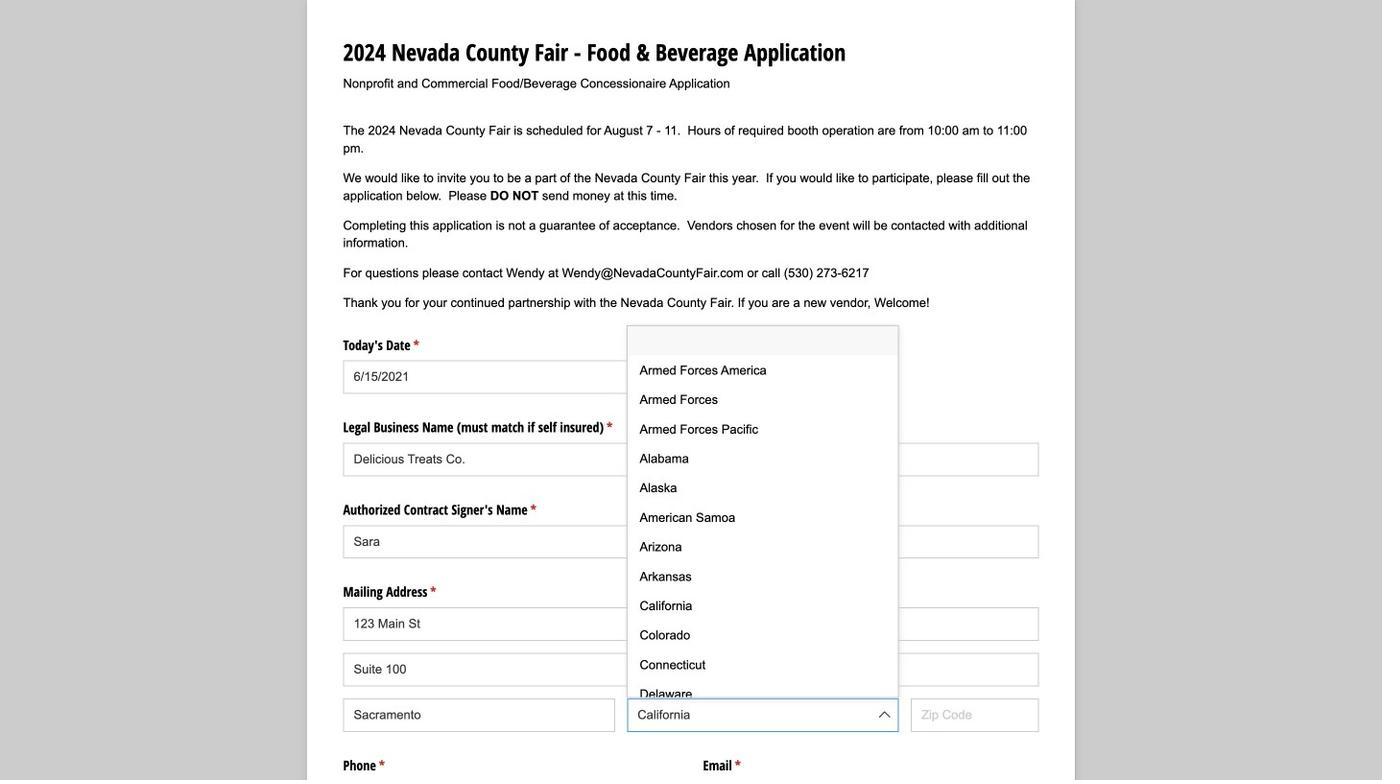 Task type: vqa. For each thing, say whether or not it's contained in the screenshot.
text field
yes



Task type: describe. For each thing, give the bounding box(es) containing it.
First text field
[[343, 525, 685, 559]]

Address Line 2 text field
[[343, 653, 1039, 687]]

Last text field
[[697, 525, 1039, 559]]

Address Line 1 text field
[[343, 608, 1039, 641]]

Zip Code text field
[[911, 699, 1039, 732]]



Task type: locate. For each thing, give the bounding box(es) containing it.
State text field
[[627, 699, 899, 732]]

None text field
[[343, 361, 679, 394]]

list box
[[628, 326, 898, 781]]

None radio
[[703, 361, 757, 382], [757, 361, 793, 382], [703, 361, 757, 382], [757, 361, 793, 382]]

option
[[628, 326, 898, 356]]

None text field
[[343, 443, 1039, 477]]

City text field
[[343, 699, 615, 732]]



